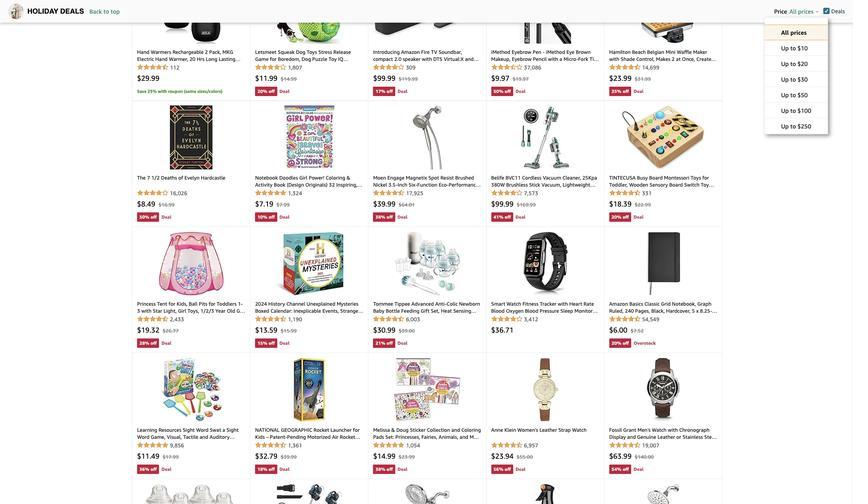 Task type: vqa. For each thing, say whether or not it's contained in the screenshot.
17,925
yes



Task type: locate. For each thing, give the bounding box(es) containing it.
1 horizontal spatial $39.99
[[373, 200, 396, 208]]

up left "$50"
[[782, 91, 789, 98]]

1 sight from the left
[[183, 427, 195, 433]]

deal down $11.99 $14.99
[[280, 88, 290, 94]]

off for $18.39 $22.99
[[623, 214, 629, 220]]

0 horizontal spatial ages
[[187, 441, 198, 447]]

deal down $17.99
[[162, 467, 172, 472]]

princess tent for kids, ball pits for toddlers 1- 3 with star light, girl toys, 1/2/3 year old girl gifts, toys for girls with carrying bag, indoor & outdoor play tent, 49'' x 33'' (dxh)
[[137, 301, 245, 328]]

brown down brows
[[580, 70, 595, 76]]

tactile
[[183, 434, 198, 440]]

kids down and
[[397, 448, 407, 454]]

tent
[[157, 301, 167, 307]]

deal for $18.39 $22.99
[[634, 214, 644, 220]]

0 horizontal spatial $99.99
[[373, 74, 396, 82]]

1 horizontal spatial leather
[[658, 434, 676, 440]]

36%
[[140, 467, 149, 472]]

1 vertical spatial 38%
[[376, 467, 386, 472]]

deal for $7.19 $7.99
[[280, 214, 290, 220]]

off for $11.49 $17.99
[[151, 467, 157, 472]]

1 vertical spatial 20%
[[612, 214, 622, 220]]

1 horizontal spatial sight
[[227, 427, 239, 433]]

0 vertical spatial $14.99
[[281, 76, 297, 82]]

deal for $39.99 $64.01
[[398, 214, 408, 220]]

women's
[[518, 427, 538, 433]]

off for $63.99 $140.00
[[623, 467, 629, 472]]

0 horizontal spatial 50% off
[[140, 214, 157, 220]]

tommee tippee advanced anti-colic newborn baby bottle feeding gift set, heat sensing technology, breast-like nipple, bpa-free
[[373, 301, 480, 321]]

14,699
[[642, 64, 660, 71]]

0 horizontal spatial leather
[[540, 427, 557, 433]]

20% off down $11.99
[[258, 88, 275, 94]]

0 vertical spatial word
[[196, 427, 209, 433]]

0 horizontal spatial $39.99
[[281, 454, 297, 460]]

1 horizontal spatial $99.99
[[491, 200, 514, 208]]

all prices up up to $10
[[782, 29, 807, 36]]

0 horizontal spatial amazon
[[401, 49, 420, 55]]

all
[[790, 8, 797, 15], [782, 29, 789, 36], [550, 70, 556, 76]]

(dxh)
[[210, 322, 223, 328]]

off down $18.39 $22.99
[[623, 214, 629, 220]]

up to $100
[[782, 107, 812, 114]]

50% off for $8.49
[[140, 214, 157, 220]]

ages down tactile
[[187, 441, 198, 447]]

and down creates
[[519, 70, 527, 76]]

2 vertical spatial all
[[550, 70, 556, 76]]

with down performance
[[454, 189, 464, 195]]

multi-
[[208, 441, 222, 447]]

tv
[[431, 49, 438, 55]]

up left $20
[[782, 60, 789, 67]]

deal down $119.99
[[398, 88, 408, 94]]

$99.99 down dolby at the left of page
[[373, 74, 396, 82]]

0 horizontal spatial word
[[137, 434, 150, 440]]

up for up to $50
[[782, 91, 789, 98]]

makeup,
[[491, 56, 511, 62]]

1 girl from the left
[[178, 308, 186, 314]]

leather inside the fossil grant men's watch with chronograph display and genuine leather or stainless steel band
[[658, 434, 676, 440]]

with down the fire
[[422, 56, 432, 62]]

for
[[169, 301, 175, 307], [209, 301, 216, 307], [162, 315, 169, 321]]

sticker up pink
[[425, 441, 441, 447]]

1 horizontal spatial imethod
[[546, 49, 565, 55]]

prices
[[799, 8, 814, 15], [791, 29, 807, 36]]

off for $39.99 $64.01
[[387, 214, 393, 220]]

0 horizontal spatial a
[[223, 427, 225, 433]]

0 horizontal spatial -
[[373, 441, 375, 447]]

all up up to $10
[[782, 29, 789, 36]]

and up '5+,'
[[200, 434, 208, 440]]

1-
[[238, 301, 243, 307]]

imethod left eye
[[546, 49, 565, 55]]

0 vertical spatial a
[[560, 56, 562, 62]]

$14.99 down arts
[[373, 452, 396, 461]]

hardcastle
[[201, 175, 225, 181]]

to left "$50"
[[791, 91, 796, 98]]

crafts,
[[409, 441, 424, 447]]

$140.00
[[635, 454, 654, 460]]

all prices left the popover image
[[790, 8, 814, 15]]

0 horizontal spatial watch
[[572, 427, 587, 433]]

10% off
[[258, 214, 275, 220]]

1 up from the top
[[782, 45, 789, 52]]

deal down $31.99
[[634, 88, 644, 94]]

off right 10%
[[269, 214, 275, 220]]

off right 28%
[[151, 340, 157, 346]]

$30.99
[[373, 326, 396, 334]]

with down princess
[[141, 308, 152, 314]]

6,003
[[406, 316, 420, 323]]

to left $20
[[791, 60, 796, 67]]

fossil grant men's watch with chronograph display and genuine leather or stainless steel band
[[610, 427, 716, 447]]

up down up to $100
[[782, 123, 789, 130]]

309
[[406, 64, 416, 71]]

off for $23.99 $31.99
[[623, 88, 629, 94]]

imethod up makeup,
[[491, 49, 511, 55]]

melissa & doug sticker collection and coloring pads set: princesses, fairies, animals, and more - kids arts and crafts, sticker books, coloring books for kids ages 3+, pink
[[373, 427, 482, 454]]

off for $13.59 $15.99
[[269, 340, 275, 346]]

1 vertical spatial &
[[391, 427, 395, 433]]

all inside imethod eyebrow pen - imethod eye brown makeup, eyebrow pencil with a micro-fork tip applicator creates natural looking brows effortlessly and stays on all day, dark brown
[[550, 70, 556, 76]]

off for $99.99 $169.99
[[505, 214, 511, 220]]

easy
[[404, 63, 414, 69]]

off down $8.49 $16.99
[[151, 214, 157, 220]]

0 horizontal spatial 50%
[[140, 214, 149, 220]]

tip
[[590, 56, 597, 62]]

off down $11.99 $14.99
[[269, 88, 275, 94]]

1 vertical spatial all prices
[[782, 29, 807, 36]]

1 vertical spatial a
[[223, 427, 225, 433]]

0 horizontal spatial &
[[137, 322, 141, 328]]

1 vertical spatial eyebrow
[[512, 56, 532, 62]]

deal down $22.99
[[634, 214, 644, 220]]

ages inside learning resources sight word swat a sight word game, visual, tactile and auditory learning, 114 pieces, ages 5+, multi-color
[[187, 441, 198, 447]]

1 horizontal spatial kids
[[397, 448, 407, 454]]

1 vertical spatial 38% off
[[376, 467, 393, 472]]

inch inside moen engage magnetix spot resist brushed nickel 3.5-inch six-function eco-performance removable handheld showerhead with magnetic docking system, 26100epsrn
[[398, 182, 408, 188]]

with inside moen engage magnetix spot resist brushed nickel 3.5-inch six-function eco-performance removable handheld showerhead with magnetic docking system, 26100epsrn
[[454, 189, 464, 195]]

50% for $9.97
[[494, 88, 504, 94]]

18%
[[258, 467, 268, 472]]

off down $9.97 $19.97 at the top right
[[505, 88, 511, 94]]

20% off down $6.00
[[612, 340, 629, 346]]

pencil
[[533, 56, 547, 62]]

1 vertical spatial 20% off
[[612, 214, 629, 220]]

20% off for $18.39
[[612, 214, 629, 220]]

a up auditory
[[223, 427, 225, 433]]

1,054
[[406, 442, 420, 449]]

33''
[[201, 322, 209, 328]]

stays
[[529, 70, 541, 76]]

0 vertical spatial 20%
[[258, 88, 268, 94]]

up left $10 in the right top of the page
[[782, 45, 789, 52]]

0 horizontal spatial 25%
[[148, 89, 157, 94]]

0 horizontal spatial $23.99
[[399, 454, 415, 460]]

amazon
[[401, 49, 420, 55], [610, 301, 628, 307]]

17,925
[[406, 190, 424, 196]]

5 up from the top
[[782, 107, 789, 114]]

0 vertical spatial 38%
[[376, 214, 386, 220]]

off down the $14.99 $23.99
[[387, 467, 393, 472]]

$14.99 inside $11.99 $14.99
[[281, 76, 297, 82]]

amazon up speaker
[[401, 49, 420, 55]]

3 up from the top
[[782, 76, 789, 83]]

tommee tippee closer to nature anti-colic baby bottle, 5oz, slow-flow breast-like nipple for a natural latch, anti-colic valve, pack of 4 image
[[141, 484, 242, 505]]

tippee
[[395, 301, 410, 307]]

0 vertical spatial 20% off
[[258, 88, 275, 94]]

amazon inside amazon basics classic grid notebook, graph ruled, 240 pages, black, hardcover, 5 x 8.25- inch
[[610, 301, 628, 307]]

inch inside amazon basics classic grid notebook, graph ruled, 240 pages, black, hardcover, 5 x 8.25- inch
[[610, 315, 619, 321]]

0 horizontal spatial kids
[[377, 441, 386, 447]]

off down '$39.99 $64.01' in the left top of the page
[[387, 214, 393, 220]]

2 girl from the left
[[237, 308, 245, 314]]

$99.99 up "41% off"
[[491, 200, 514, 208]]

38% off for $39.99
[[376, 214, 393, 220]]

1 vertical spatial amazon
[[610, 301, 628, 307]]

to left $250 at the top of the page
[[791, 123, 796, 130]]

to
[[104, 8, 109, 15], [791, 45, 796, 52], [791, 60, 796, 67], [791, 76, 796, 83], [791, 91, 796, 98], [791, 107, 796, 114], [791, 123, 796, 130]]

to left $100
[[791, 107, 796, 114]]

50% down $9.97
[[494, 88, 504, 94]]

2 38% off from the top
[[376, 467, 393, 472]]

50% for $8.49
[[140, 214, 149, 220]]

girl down the 1-
[[237, 308, 245, 314]]

41% off
[[494, 214, 511, 220]]

0 vertical spatial inch
[[398, 182, 408, 188]]

deal down $15.99 at the left of page
[[280, 340, 290, 346]]

$19.97
[[513, 76, 529, 82]]

off right 36%
[[151, 467, 157, 472]]

1 vertical spatial 50% off
[[140, 214, 157, 220]]

50% down the $8.49
[[140, 214, 149, 220]]

1 horizontal spatial girl
[[237, 308, 245, 314]]

0 vertical spatial coloring
[[462, 427, 481, 433]]

off right 56%
[[505, 467, 511, 472]]

& inside princess tent for kids, ball pits for toddlers 1- 3 with star light, girl toys, 1/2/3 year old girl gifts, toys for girls with carrying bag, indoor & outdoor play tent, 49'' x 33'' (dxh)
[[137, 322, 141, 328]]

1/2/3
[[201, 308, 214, 314]]

with inside imethod eyebrow pen - imethod eye brown makeup, eyebrow pencil with a micro-fork tip applicator creates natural looking brows effortlessly and stays on all day, dark brown
[[548, 56, 558, 62]]

$15.99
[[281, 328, 297, 334]]

to for $10
[[791, 45, 796, 52]]

1 imethod from the left
[[491, 49, 511, 55]]

to left the top
[[104, 8, 109, 15]]

7
[[147, 175, 150, 181]]

nickel
[[373, 182, 387, 188]]

38% for $39.99
[[376, 214, 386, 220]]

0 vertical spatial 38% off
[[376, 214, 393, 220]]

1 vertical spatial $99.99
[[491, 200, 514, 208]]

holiday deals image
[[8, 4, 24, 19]]

deals right checkbox icon
[[832, 8, 845, 14]]

natural
[[535, 63, 552, 69]]

2 up from the top
[[782, 60, 789, 67]]

watch inside the fossil grant men's watch with chronograph display and genuine leather or stainless steel band
[[652, 427, 667, 433]]

$55.00
[[517, 454, 533, 460]]

off right 21%
[[387, 340, 393, 346]]

0 vertical spatial -
[[543, 49, 545, 55]]

2 38% from the top
[[376, 467, 386, 472]]

to left $10 in the right top of the page
[[791, 45, 796, 52]]

men's
[[638, 427, 651, 433]]

0 vertical spatial all prices
[[790, 8, 814, 15]]

inch down "engage"
[[398, 182, 408, 188]]

50%
[[494, 88, 504, 94], [140, 214, 149, 220]]

off right 54%
[[623, 467, 629, 472]]

1,361
[[288, 442, 302, 449]]

25% down the $23.99 $31.99
[[612, 88, 622, 94]]

54%
[[612, 467, 622, 472]]

to for top
[[104, 8, 109, 15]]

up for up to $20
[[782, 60, 789, 67]]

20% for $6.00
[[612, 340, 622, 346]]

1 horizontal spatial &
[[391, 427, 395, 433]]

$13.59 $15.99
[[255, 326, 297, 334]]

0 vertical spatial $23.99
[[610, 74, 632, 82]]

1 horizontal spatial ages
[[408, 448, 419, 454]]

1 horizontal spatial all
[[782, 29, 789, 36]]

38% for $14.99
[[376, 467, 386, 472]]

25%
[[612, 88, 622, 94], [148, 89, 157, 94]]

with inside the introducing amazon fire tv soundbar, compact 2.0 speaker with dts virtual:x and dolby audio, easy setup
[[422, 56, 432, 62]]

off right 18%
[[269, 467, 275, 472]]

sight up auditory
[[227, 427, 239, 433]]

deal for $11.49 $17.99
[[162, 467, 172, 472]]

$14.99
[[281, 76, 297, 82], [373, 452, 396, 461]]

$14.99 down 1,807
[[281, 76, 297, 82]]

20% down $11.99
[[258, 88, 268, 94]]

with
[[422, 56, 432, 62], [548, 56, 558, 62], [158, 89, 167, 94], [454, 189, 464, 195], [141, 308, 152, 314], [182, 315, 192, 321], [668, 427, 678, 433]]

0 vertical spatial 50% off
[[494, 88, 511, 94]]

deal down "$169.99"
[[516, 214, 526, 220]]

deals left back
[[60, 7, 84, 15]]

amazon up ruled,
[[610, 301, 628, 307]]

1 horizontal spatial watch
[[652, 427, 667, 433]]

and inside the fossil grant men's watch with chronograph display and genuine leather or stainless steel band
[[628, 434, 636, 440]]

0 horizontal spatial girl
[[178, 308, 186, 314]]

50% off for $9.97
[[494, 88, 511, 94]]

50% off down the $8.49
[[140, 214, 157, 220]]

to for $250
[[791, 123, 796, 130]]

amazon basics classic grid notebook, graph ruled, 240 pages, black, hardcover, 5 x 8.25- inch
[[610, 301, 713, 321]]

sticker
[[410, 427, 426, 433], [425, 441, 441, 447]]

& inside melissa & doug sticker collection and coloring pads set: princesses, fairies, animals, and more - kids arts and crafts, sticker books, coloring books for kids ages 3+, pink
[[391, 427, 395, 433]]

save
[[137, 89, 147, 94]]

0 horizontal spatial sight
[[183, 427, 195, 433]]

0 vertical spatial amazon
[[401, 49, 420, 55]]

deal down $64.01
[[398, 214, 408, 220]]

leather left strap
[[540, 427, 557, 433]]

klein
[[505, 427, 516, 433]]

$26.77
[[163, 328, 179, 334]]

coloring up more
[[462, 427, 481, 433]]

38% off down '$39.99 $64.01' in the left top of the page
[[376, 214, 393, 220]]

off right 17%
[[387, 88, 393, 94]]

princesses,
[[396, 434, 420, 440]]

deal down $55.00
[[516, 467, 526, 472]]

six-
[[409, 182, 418, 188]]

up for up to $100
[[782, 107, 789, 114]]

4 up from the top
[[782, 91, 789, 98]]

20% down $6.00
[[612, 340, 622, 346]]

inch
[[398, 182, 408, 188], [610, 315, 619, 321]]

1 vertical spatial ages
[[408, 448, 419, 454]]

up to $10
[[782, 45, 808, 52]]

25% right save at left top
[[148, 89, 157, 94]]

all right on
[[550, 70, 556, 76]]

up left $30
[[782, 76, 789, 83]]

1 horizontal spatial a
[[560, 56, 562, 62]]

brown
[[576, 49, 591, 55], [580, 70, 595, 76]]

0 vertical spatial $39.99
[[373, 200, 396, 208]]

1 38% off from the top
[[376, 214, 393, 220]]

$11.99 $14.99
[[255, 74, 297, 82]]

1 horizontal spatial 50%
[[494, 88, 504, 94]]

to left $30
[[791, 76, 796, 83]]

$39.99 inside $32.79 $39.99
[[281, 454, 297, 460]]

$23.99 down 1,054
[[399, 454, 415, 460]]

leather left "or"
[[658, 434, 676, 440]]

0 vertical spatial $99.99
[[373, 74, 396, 82]]

anne klein women's leather strap watch
[[491, 427, 587, 433]]

1 vertical spatial $23.99
[[399, 454, 415, 460]]

- down pads
[[373, 441, 375, 447]]

& up set:
[[391, 427, 395, 433]]

popover image
[[816, 11, 819, 13]]

and down grant
[[628, 434, 636, 440]]

up for up to $250
[[782, 123, 789, 130]]

deal down "$39.00"
[[398, 340, 408, 346]]

deal for $9.97 $19.97
[[516, 88, 526, 94]]

38% off down the $14.99 $23.99
[[376, 467, 393, 472]]

engage
[[388, 175, 405, 181]]

0 vertical spatial kids
[[377, 441, 386, 447]]

coloring down more
[[459, 441, 478, 447]]

1 vertical spatial 50%
[[140, 214, 149, 220]]

1 vertical spatial $39.99
[[281, 454, 297, 460]]

20% off down $18.39
[[612, 214, 629, 220]]

1 vertical spatial inch
[[610, 315, 619, 321]]

breast-
[[402, 315, 419, 321]]

36% off
[[140, 467, 157, 472]]

on
[[542, 70, 548, 76]]

word
[[196, 427, 209, 433], [137, 434, 150, 440]]

and left more
[[460, 434, 469, 440]]

$32.79
[[255, 452, 278, 461]]

inse corded vacuum cleaner, 18000pa powerful corded stick vacuum with 600w motor, 6-in-1 versatile handheld vacuum cleaner for home pet hair - cobalt image
[[277, 484, 342, 505]]

sticker up princesses,
[[410, 427, 426, 433]]

with up "or"
[[668, 427, 678, 433]]

off for $7.19 $7.99
[[269, 214, 275, 220]]

1 horizontal spatial $14.99
[[373, 452, 396, 461]]

off for $99.99 $119.99
[[387, 88, 393, 94]]

1 vertical spatial leather
[[658, 434, 676, 440]]

off right "15%"
[[269, 340, 275, 346]]

books,
[[442, 441, 457, 447]]

$50
[[798, 91, 808, 98]]

0 horizontal spatial imethod
[[491, 49, 511, 55]]

0 vertical spatial ages
[[187, 441, 198, 447]]

0 vertical spatial &
[[137, 322, 141, 328]]

deal for $13.59 $15.99
[[280, 340, 290, 346]]

brows
[[573, 63, 587, 69]]

dolby
[[373, 63, 387, 69]]

$20
[[798, 60, 808, 67]]

$19.32 $26.77
[[137, 326, 179, 334]]

2 watch from the left
[[652, 427, 667, 433]]

deal for $8.49 $16.99
[[162, 214, 172, 220]]

deal down $16.99
[[162, 214, 172, 220]]

off for $30.99 $39.00
[[387, 340, 393, 346]]

fire
[[421, 49, 430, 55]]

$39.99 down 1,361
[[281, 454, 297, 460]]

1 vertical spatial $14.99
[[373, 452, 396, 461]]

38% off for $14.99
[[376, 467, 393, 472]]

1 horizontal spatial -
[[543, 49, 545, 55]]

20% down $18.39
[[612, 214, 622, 220]]

2 vertical spatial 20%
[[612, 340, 622, 346]]

0 horizontal spatial all
[[550, 70, 556, 76]]

38% down magnetic
[[376, 214, 386, 220]]

26100epsrn
[[435, 196, 466, 202]]

with up looking
[[548, 56, 558, 62]]

fairies,
[[422, 434, 438, 440]]

1 horizontal spatial 50% off
[[494, 88, 511, 94]]

deal for $63.99 $140.00
[[634, 467, 644, 472]]

1 horizontal spatial inch
[[610, 315, 619, 321]]

1 vertical spatial -
[[373, 441, 375, 447]]

off for $8.49 $16.99
[[151, 214, 157, 220]]

deal down $19.97 on the top of the page
[[516, 88, 526, 94]]

learning resources sight word swat a sight word game, visual, tactile and auditory learning, 114 pieces, ages 5+, multi-color
[[137, 427, 239, 447]]

light,
[[164, 308, 177, 314]]

0 horizontal spatial $14.99
[[281, 76, 297, 82]]

1 watch from the left
[[572, 427, 587, 433]]

1 vertical spatial prices
[[791, 29, 807, 36]]

off down the $6.00 $7.52
[[623, 340, 629, 346]]

0 vertical spatial 50%
[[494, 88, 504, 94]]

$7.52
[[631, 328, 644, 334]]

2 horizontal spatial all
[[790, 8, 797, 15]]

2 vertical spatial 20% off
[[612, 340, 629, 346]]

ruled,
[[610, 308, 624, 314]]

1 horizontal spatial 25%
[[612, 88, 622, 94]]

6 up from the top
[[782, 123, 789, 130]]

1 38% from the top
[[376, 214, 386, 220]]

sensing
[[454, 308, 472, 314]]

off for $32.79 $39.99
[[269, 467, 275, 472]]

deal down $7.99
[[280, 214, 290, 220]]

331
[[642, 190, 652, 196]]

deal for $14.99 $23.99
[[398, 467, 408, 472]]

1 horizontal spatial amazon
[[610, 301, 628, 307]]

0 horizontal spatial inch
[[398, 182, 408, 188]]

gift
[[421, 308, 430, 314]]

$6.00 $7.52
[[610, 326, 644, 334]]



Task type: describe. For each thing, give the bounding box(es) containing it.
2 imethod from the left
[[546, 49, 565, 55]]

$18.39 $22.99
[[610, 200, 651, 208]]

save 25%  with coupon (some sizes/colors)
[[137, 89, 223, 94]]

off for $19.32 $26.77
[[151, 340, 157, 346]]

with left "coupon"
[[158, 89, 167, 94]]

1 vertical spatial brown
[[580, 70, 595, 76]]

$9.97 $19.97
[[491, 74, 529, 82]]

$100
[[798, 107, 812, 114]]

(some
[[184, 89, 196, 94]]

1 vertical spatial all
[[782, 29, 789, 36]]

$14.99 $23.99
[[373, 452, 415, 461]]

honbuty olive oil sprayer for cooking - 200ml glass oil dispenser bottle spray mister - refillable food grade oil vinegar spritzer sprayer bottles for kitchen, air fryer, salad, baking, grilling image
[[535, 484, 556, 505]]

grid
[[661, 301, 671, 307]]

$23.94 $55.00
[[491, 452, 533, 461]]

$64.01
[[399, 202, 415, 208]]

- inside melissa & doug sticker collection and coloring pads set: princesses, fairies, animals, and more - kids arts and crafts, sticker books, coloring books for kids ages 3+, pink
[[373, 441, 375, 447]]

to for $30
[[791, 76, 796, 83]]

1 vertical spatial coloring
[[459, 441, 478, 447]]

off for $9.97 $19.97
[[505, 88, 511, 94]]

off for $23.94 $55.00
[[505, 467, 511, 472]]

looking
[[554, 63, 572, 69]]

eco-
[[439, 182, 449, 188]]

0 vertical spatial brown
[[576, 49, 591, 55]]

for up 1/2/3
[[209, 301, 216, 307]]

deal for $23.99 $31.99
[[634, 88, 644, 94]]

0 vertical spatial leather
[[540, 427, 557, 433]]

1 vertical spatial kids
[[397, 448, 407, 454]]

$36.71
[[491, 326, 514, 334]]

speaker
[[403, 56, 421, 62]]

54% off
[[612, 467, 629, 472]]

deal for $99.99 $169.99
[[516, 214, 526, 220]]

deaths
[[161, 175, 177, 181]]

$7.19
[[255, 200, 274, 208]]

deal for $30.99 $39.00
[[398, 340, 408, 346]]

off for $14.99 $23.99
[[387, 467, 393, 472]]

0 vertical spatial prices
[[799, 8, 814, 15]]

toys,
[[188, 308, 199, 314]]

star
[[153, 308, 162, 314]]

7,573
[[524, 190, 539, 196]]

0 vertical spatial sticker
[[410, 427, 426, 433]]

54,549
[[642, 316, 660, 323]]

$8.49
[[137, 200, 155, 208]]

heat
[[441, 308, 452, 314]]

1 vertical spatial word
[[137, 434, 150, 440]]

the 7 1/2 deaths of evelyn hardcastle
[[137, 175, 225, 181]]

19,007
[[642, 442, 660, 449]]

$11.99
[[255, 74, 278, 82]]

for up light,
[[169, 301, 175, 307]]

a inside imethod eyebrow pen - imethod eye brown makeup, eyebrow pencil with a micro-fork tip applicator creates natural looking brows effortlessly and stays on all day, dark brown
[[560, 56, 562, 62]]

for up play
[[162, 315, 169, 321]]

1 horizontal spatial deals
[[832, 8, 845, 14]]

$99.99 for $99.99 $119.99
[[373, 74, 396, 82]]

fossil
[[610, 427, 622, 433]]

sizes/colors)
[[197, 89, 223, 94]]

1 vertical spatial sticker
[[425, 441, 441, 447]]

20% off for $11.99
[[258, 88, 275, 94]]

1 horizontal spatial word
[[196, 427, 209, 433]]

overstock
[[634, 340, 656, 346]]

play
[[163, 322, 173, 328]]

1,324
[[288, 190, 302, 196]]

$23.99 $31.99
[[610, 74, 651, 82]]

up for up to $30
[[782, 76, 789, 83]]

outdoor
[[142, 322, 162, 328]]

amazon inside the introducing amazon fire tv soundbar, compact 2.0 speaker with dts virtual:x and dolby audio, easy setup
[[401, 49, 420, 55]]

$18.39
[[610, 200, 632, 208]]

virtual:x
[[444, 56, 464, 62]]

37,086
[[524, 64, 542, 71]]

imethod eyebrow pen - imethod eye brown makeup, eyebrow pencil with a micro-fork tip applicator creates natural looking brows effortlessly and stays on all day, dark brown
[[491, 49, 597, 76]]

3
[[137, 308, 140, 314]]

21% off
[[376, 340, 393, 346]]

$8.49 $16.99
[[137, 200, 175, 208]]

brushed
[[455, 175, 474, 181]]

removable
[[373, 189, 399, 195]]

$99.99 $169.99
[[491, 200, 536, 208]]

function
[[418, 182, 438, 188]]

with inside the fossil grant men's watch with chronograph display and genuine leather or stainless steel band
[[668, 427, 678, 433]]

$9.97
[[491, 74, 510, 82]]

color
[[222, 441, 233, 447]]

advanced
[[412, 301, 434, 307]]

3.5-
[[389, 182, 398, 188]]

resources
[[159, 427, 181, 433]]

1 horizontal spatial $23.99
[[610, 74, 632, 82]]

day,
[[557, 70, 567, 76]]

0 vertical spatial all
[[790, 8, 797, 15]]

deal for $23.94 $55.00
[[516, 467, 526, 472]]

doug
[[397, 427, 409, 433]]

$17.99
[[163, 454, 179, 460]]

checkbox image
[[824, 8, 830, 14]]

$29.99
[[137, 74, 160, 82]]

anne
[[491, 427, 503, 433]]

back
[[90, 8, 102, 15]]

up to $50
[[782, 91, 808, 98]]

moen engage chrome magnetix six-function 5.5-inch handheld showerhead with magnetic docking system, high-pressure detachable shower head, 26112 image
[[648, 484, 680, 505]]

5+,
[[199, 441, 207, 447]]

with up 49''
[[182, 315, 192, 321]]

pink
[[429, 448, 439, 454]]

- inside imethod eyebrow pen - imethod eye brown makeup, eyebrow pencil with a micro-fork tip applicator creates natural looking brows effortlessly and stays on all day, dark brown
[[543, 49, 545, 55]]

2,433
[[170, 316, 184, 323]]

a inside learning resources sight word swat a sight word game, visual, tactile and auditory learning, 114 pieces, ages 5+, multi-color
[[223, 427, 225, 433]]

and up the 'animals,'
[[452, 427, 460, 433]]

off for $11.99 $14.99
[[269, 88, 275, 94]]

0 horizontal spatial deals
[[60, 7, 84, 15]]

up for up to $10
[[782, 45, 789, 52]]

56% off
[[494, 467, 511, 472]]

$63.99
[[610, 452, 632, 461]]

2.0
[[394, 56, 402, 62]]

$10
[[798, 45, 808, 52]]

28% off
[[140, 340, 157, 346]]

and inside learning resources sight word swat a sight word game, visual, tactile and auditory learning, 114 pieces, ages 5+, multi-color
[[200, 434, 208, 440]]

to for $50
[[791, 91, 796, 98]]

$119.99
[[399, 76, 418, 82]]

compact
[[373, 56, 393, 62]]

princess
[[137, 301, 156, 307]]

$23.99 inside the $14.99 $23.99
[[399, 454, 415, 460]]

feeding
[[402, 308, 420, 314]]

$16.99
[[159, 202, 175, 208]]

$19.32
[[137, 326, 160, 334]]

magnetic
[[373, 196, 395, 202]]

holiday deals
[[27, 7, 84, 15]]

gifts,
[[137, 315, 149, 321]]

20% for $11.99
[[258, 88, 268, 94]]

2 sight from the left
[[227, 427, 239, 433]]

genuine
[[638, 434, 657, 440]]

moen engage magnetix chrome 2.5 gpm handheld/rain shower head 2-in-1 combo with removable handheld spray featuring magnetic docking system, 26009 image
[[405, 484, 450, 505]]

to for $20
[[791, 60, 796, 67]]

deal for $19.32 $26.77
[[162, 340, 172, 346]]

graph
[[698, 301, 712, 307]]

deal for $32.79 $39.99
[[280, 467, 290, 472]]

deal for $99.99 $119.99
[[398, 88, 408, 94]]

ages inside melissa & doug sticker collection and coloring pads set: princesses, fairies, animals, and more - kids arts and crafts, sticker books, coloring books for kids ages 3+, pink
[[408, 448, 419, 454]]

off for $6.00 $7.52
[[623, 340, 629, 346]]

20% for $18.39
[[612, 214, 622, 220]]

and inside imethod eyebrow pen - imethod eye brown makeup, eyebrow pencil with a micro-fork tip applicator creates natural looking brows effortlessly and stays on all day, dark brown
[[519, 70, 527, 76]]

and inside the introducing amazon fire tv soundbar, compact 2.0 speaker with dts virtual:x and dolby audio, easy setup
[[465, 56, 474, 62]]

0 vertical spatial eyebrow
[[512, 49, 532, 55]]

$99.99 for $99.99 $169.99
[[491, 200, 514, 208]]

1/2
[[151, 175, 160, 181]]

notebook,
[[672, 301, 696, 307]]

deal for $11.99 $14.99
[[280, 88, 290, 94]]

20% off for $6.00
[[612, 340, 629, 346]]

112
[[170, 64, 180, 71]]

3+,
[[421, 448, 428, 454]]

41%
[[494, 214, 504, 220]]

moen engage magnetix spot resist brushed nickel 3.5-inch six-function eco-performance removable handheld showerhead with magnetic docking system, 26100epsrn
[[373, 175, 479, 202]]

1,190
[[288, 316, 302, 323]]

25% off
[[612, 88, 629, 94]]

to for $100
[[791, 107, 796, 114]]

docking
[[396, 196, 415, 202]]



